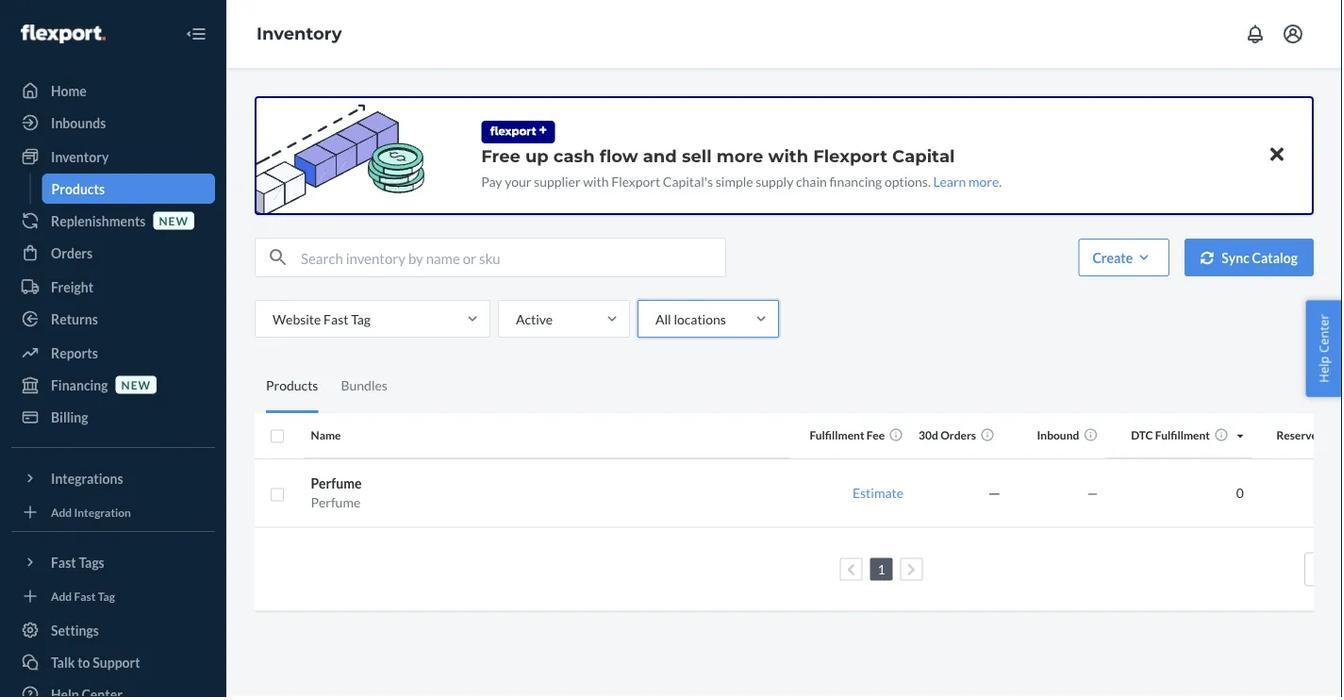 Task type: vqa. For each thing, say whether or not it's contained in the screenshot.
orders "LINK"
yes



Task type: describe. For each thing, give the bounding box(es) containing it.
add integration
[[51, 505, 131, 519]]

pay
[[482, 173, 503, 189]]

settings link
[[11, 615, 215, 645]]

new for replenishments
[[159, 214, 189, 227]]

learn more link
[[934, 173, 1000, 189]]

reports
[[51, 345, 98, 361]]

reports link
[[11, 338, 215, 368]]

and
[[643, 145, 677, 166]]

returns
[[51, 311, 98, 327]]

sync catalog
[[1222, 250, 1298, 266]]

website fast tag
[[273, 311, 371, 327]]

sync catalog button
[[1185, 239, 1315, 276]]

reserve stora
[[1277, 429, 1343, 442]]

home
[[51, 83, 87, 99]]

simple
[[716, 173, 754, 189]]

sell
[[682, 145, 712, 166]]

create
[[1093, 250, 1134, 266]]

integrations button
[[11, 463, 215, 494]]

billing link
[[11, 402, 215, 432]]

1 link
[[874, 561, 889, 578]]

30d
[[919, 429, 939, 442]]

tag for add fast tag
[[98, 589, 115, 603]]

1 vertical spatial inventory
[[51, 149, 109, 165]]

—
[[1088, 485, 1099, 501]]

1 horizontal spatial products
[[266, 377, 318, 394]]

fast tags button
[[11, 547, 215, 578]]

name
[[311, 429, 341, 442]]

talk
[[51, 654, 75, 670]]

your
[[505, 173, 532, 189]]

add fast tag
[[51, 589, 115, 603]]

square image
[[270, 487, 285, 502]]

1 vertical spatial more
[[969, 173, 1000, 189]]

tag for website fast tag
[[351, 311, 371, 327]]

cash
[[554, 145, 595, 166]]

supplier
[[534, 173, 581, 189]]

settings
[[51, 622, 99, 638]]

orders link
[[11, 238, 215, 268]]

1 horizontal spatial flexport
[[814, 145, 888, 166]]

1 perfume from the top
[[311, 476, 362, 492]]

financing
[[51, 377, 108, 393]]

free up cash flow and sell more with flexport capital pay your supplier with flexport capital's simple supply chain financing options. learn more .
[[482, 145, 1002, 189]]

products link
[[42, 174, 215, 204]]

Search inventory by name or sku text field
[[301, 239, 726, 276]]

freight
[[51, 279, 93, 295]]

fast inside dropdown button
[[51, 554, 76, 570]]

financing
[[830, 173, 883, 189]]

inbounds
[[51, 115, 106, 131]]

add integration link
[[11, 501, 215, 524]]

close navigation image
[[185, 23, 208, 45]]

reserve
[[1277, 429, 1318, 442]]

0
[[1237, 485, 1245, 501]]

all locations
[[656, 311, 726, 327]]

fulfillment fee
[[810, 429, 885, 442]]

1 vertical spatial orders
[[941, 429, 977, 442]]

2 fulfillment from the left
[[1156, 429, 1211, 442]]

chevron right image
[[908, 563, 916, 576]]

0 vertical spatial products
[[51, 181, 105, 197]]

supply
[[756, 173, 794, 189]]



Task type: locate. For each thing, give the bounding box(es) containing it.
stora
[[1320, 429, 1343, 442]]

perfume down name
[[311, 476, 362, 492]]

fulfillment
[[810, 429, 865, 442], [1156, 429, 1211, 442]]

active
[[516, 311, 553, 327]]

billing
[[51, 409, 88, 425]]

new down the reports link
[[121, 378, 151, 392]]

0 horizontal spatial inventory link
[[11, 142, 215, 172]]

0 horizontal spatial new
[[121, 378, 151, 392]]

up
[[526, 145, 549, 166]]

1 horizontal spatial tag
[[351, 311, 371, 327]]

0 horizontal spatial products
[[51, 181, 105, 197]]

1 add from the top
[[51, 505, 72, 519]]

close image
[[1271, 143, 1284, 166]]

chevron left image
[[848, 563, 856, 576]]

1 vertical spatial inventory link
[[11, 142, 215, 172]]

fast left tags
[[51, 554, 76, 570]]

add for add fast tag
[[51, 589, 72, 603]]

fast
[[324, 311, 349, 327], [51, 554, 76, 570], [74, 589, 96, 603]]

0 horizontal spatial more
[[717, 145, 764, 166]]

.
[[1000, 173, 1002, 189]]

tag
[[351, 311, 371, 327], [98, 589, 115, 603]]

1 vertical spatial tag
[[98, 589, 115, 603]]

1 vertical spatial products
[[266, 377, 318, 394]]

locations
[[674, 311, 726, 327]]

1 vertical spatial with
[[583, 173, 609, 189]]

1 vertical spatial fast
[[51, 554, 76, 570]]

0 vertical spatial flexport
[[814, 145, 888, 166]]

with down cash
[[583, 173, 609, 189]]

capital
[[893, 145, 955, 166]]

all
[[656, 311, 672, 327]]

inbounds link
[[11, 108, 215, 138]]

tags
[[79, 554, 105, 570]]

options.
[[885, 173, 931, 189]]

fulfillment left fee
[[810, 429, 865, 442]]

1
[[878, 561, 886, 578]]

add for add integration
[[51, 505, 72, 519]]

more up "simple" at the top right of the page
[[717, 145, 764, 166]]

orders up freight
[[51, 245, 93, 261]]

orders right "30d" on the right of the page
[[941, 429, 977, 442]]

sync alt image
[[1201, 251, 1215, 264]]

1 vertical spatial perfume
[[311, 494, 361, 511]]

0 horizontal spatial inventory
[[51, 149, 109, 165]]

inventory link
[[257, 23, 342, 44], [11, 142, 215, 172]]

estimate link
[[853, 485, 904, 501]]

returns link
[[11, 304, 215, 334]]

1 vertical spatial flexport
[[612, 173, 661, 189]]

2 perfume from the top
[[311, 494, 361, 511]]

bundles
[[341, 377, 388, 394]]

new
[[159, 214, 189, 227], [121, 378, 151, 392]]

0 vertical spatial tag
[[351, 311, 371, 327]]

open notifications image
[[1245, 23, 1267, 45]]

0 horizontal spatial flexport
[[612, 173, 661, 189]]

0 horizontal spatial with
[[583, 173, 609, 189]]

1 horizontal spatial fulfillment
[[1156, 429, 1211, 442]]

0 vertical spatial inventory link
[[257, 23, 342, 44]]

talk to support
[[51, 654, 140, 670]]

add up settings
[[51, 589, 72, 603]]

0 vertical spatial new
[[159, 214, 189, 227]]

flow
[[600, 145, 639, 166]]

more
[[717, 145, 764, 166], [969, 173, 1000, 189]]

fast down tags
[[74, 589, 96, 603]]

to
[[78, 654, 90, 670]]

integration
[[74, 505, 131, 519]]

0 vertical spatial add
[[51, 505, 72, 519]]

center
[[1316, 314, 1333, 353]]

1 vertical spatial add
[[51, 589, 72, 603]]

fast for add
[[74, 589, 96, 603]]

support
[[93, 654, 140, 670]]

with up supply
[[769, 145, 809, 166]]

1 horizontal spatial orders
[[941, 429, 977, 442]]

sync
[[1222, 250, 1250, 266]]

home link
[[11, 75, 215, 106]]

0 horizontal spatial tag
[[98, 589, 115, 603]]

help
[[1316, 356, 1333, 383]]

1 horizontal spatial inventory link
[[257, 23, 342, 44]]

inventory
[[257, 23, 342, 44], [51, 149, 109, 165]]

flexport up financing
[[814, 145, 888, 166]]

replenishments
[[51, 213, 146, 229]]

fast tags
[[51, 554, 105, 570]]

talk to support button
[[11, 647, 215, 678]]

perfume perfume
[[311, 476, 362, 511]]

fast right website
[[324, 311, 349, 327]]

1 horizontal spatial more
[[969, 173, 1000, 189]]

2 add from the top
[[51, 589, 72, 603]]

with
[[769, 145, 809, 166], [583, 173, 609, 189]]

0 vertical spatial with
[[769, 145, 809, 166]]

―
[[988, 485, 1001, 501]]

0 vertical spatial perfume
[[311, 476, 362, 492]]

tag inside add fast tag link
[[98, 589, 115, 603]]

0 horizontal spatial fulfillment
[[810, 429, 865, 442]]

add left integration
[[51, 505, 72, 519]]

1 horizontal spatial new
[[159, 214, 189, 227]]

help center button
[[1306, 300, 1343, 397]]

0 vertical spatial fast
[[324, 311, 349, 327]]

dtc fulfillment
[[1132, 429, 1211, 442]]

fee
[[867, 429, 885, 442]]

flexport down flow
[[612, 173, 661, 189]]

create button
[[1079, 239, 1170, 276]]

1 horizontal spatial inventory
[[257, 23, 342, 44]]

chain
[[796, 173, 827, 189]]

2 vertical spatial fast
[[74, 589, 96, 603]]

0 vertical spatial orders
[[51, 245, 93, 261]]

open account menu image
[[1282, 23, 1305, 45]]

freight link
[[11, 272, 215, 302]]

free
[[482, 145, 521, 166]]

new for financing
[[121, 378, 151, 392]]

fast for website
[[324, 311, 349, 327]]

products up the replenishments
[[51, 181, 105, 197]]

estimate
[[853, 485, 904, 501]]

learn
[[934, 173, 967, 189]]

0 horizontal spatial orders
[[51, 245, 93, 261]]

website
[[273, 311, 321, 327]]

square image
[[270, 429, 285, 444]]

flexport logo image
[[21, 25, 106, 43]]

30d orders
[[919, 429, 977, 442]]

dtc
[[1132, 429, 1154, 442]]

tag right website
[[351, 311, 371, 327]]

add
[[51, 505, 72, 519], [51, 589, 72, 603]]

capital's
[[663, 173, 713, 189]]

inbound
[[1038, 429, 1080, 442]]

more right the learn
[[969, 173, 1000, 189]]

0 vertical spatial inventory
[[257, 23, 342, 44]]

1 fulfillment from the left
[[810, 429, 865, 442]]

perfume inside perfume perfume
[[311, 494, 361, 511]]

products up square icon
[[266, 377, 318, 394]]

fulfillment right dtc
[[1156, 429, 1211, 442]]

products
[[51, 181, 105, 197], [266, 377, 318, 394]]

add fast tag link
[[11, 585, 215, 608]]

1 vertical spatial new
[[121, 378, 151, 392]]

perfume
[[311, 476, 362, 492], [311, 494, 361, 511]]

1 horizontal spatial with
[[769, 145, 809, 166]]

new down products link
[[159, 214, 189, 227]]

integrations
[[51, 470, 123, 486]]

catalog
[[1253, 250, 1298, 266]]

0 vertical spatial more
[[717, 145, 764, 166]]

tag down the fast tags dropdown button
[[98, 589, 115, 603]]

perfume right square image
[[311, 494, 361, 511]]

orders
[[51, 245, 93, 261], [941, 429, 977, 442]]

help center
[[1316, 314, 1333, 383]]



